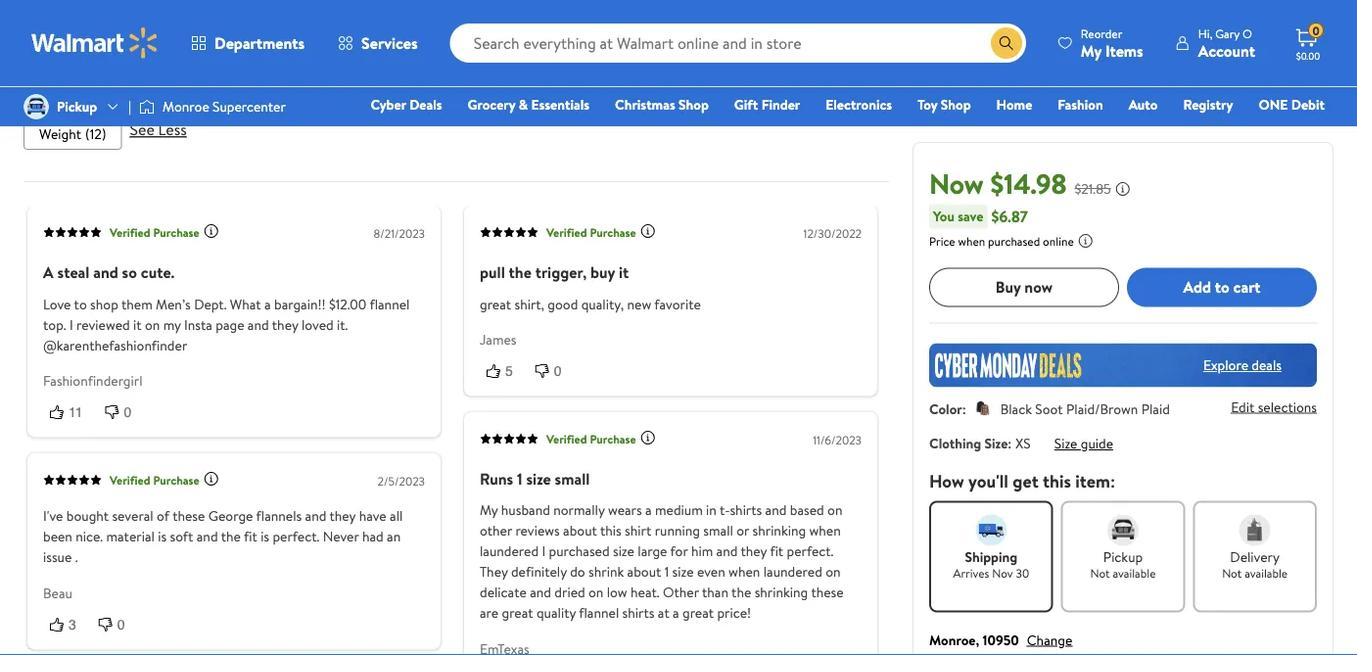Task type: describe. For each thing, give the bounding box(es) containing it.
Walmart Site-Wide search field
[[450, 24, 1027, 63]]

$0.00
[[1297, 49, 1321, 62]]

list item containing warmth
[[559, 40, 663, 71]]

(79) button
[[383, 1, 490, 32]]

fashionfindergirl
[[43, 371, 143, 390]]

explore
[[1204, 356, 1249, 375]]

the inside "i've bought several of these george flannels and they have all been nice.  material is soft and the fit is perfect. never had an issue ."
[[221, 527, 241, 546]]

0 for fashionfindergirl
[[124, 404, 132, 420]]

so
[[122, 261, 137, 283]]

christmas shop link
[[606, 94, 718, 115]]

sleeves
[[248, 46, 292, 65]]

perfect. inside my husband normally wears a medium in t-shirts and based on other reviews about this shirt running small or shrinking when laundered i purchased size large for him and they fit perfect. they definitely do shrink about 1 size even when laundered on delicate and dried on low heat. other than the shrinking these are great quality flannel shirts at a great price!
[[787, 542, 834, 561]]

buy
[[591, 261, 615, 283]]

@karenthefashionfinder
[[43, 335, 187, 354]]

men's
[[156, 294, 191, 313]]

2/5/2023
[[378, 473, 425, 490]]

these inside my husband normally wears a medium in t-shirts and based on other reviews about this shirt running small or shrinking when laundered i purchased size large for him and they fit perfect. they definitely do shrink about 1 size even when laundered on delicate and dried on low heat. other than the shrinking these are great quality flannel shirts at a great price!
[[812, 583, 844, 602]]

0 horizontal spatial laundered
[[480, 542, 539, 561]]

electronics
[[826, 95, 893, 114]]

and left so
[[93, 261, 118, 283]]

verified purchase information image for it
[[640, 224, 656, 239]]

material
[[106, 527, 155, 546]]

cyber monday deals image
[[930, 343, 1318, 387]]

had
[[362, 527, 384, 546]]

fit inside my husband normally wears a medium in t-shirts and based on other reviews about this shirt running small or shrinking when laundered i purchased size large for him and they fit perfect. they definitely do shrink about 1 size even when laundered on delicate and dried on low heat. other than the shrinking these are great quality flannel shirts at a great price!
[[770, 542, 784, 561]]

gary
[[1216, 25, 1240, 42]]

my inside my husband normally wears a medium in t-shirts and based on other reviews about this shirt running small or shrinking when laundered i purchased size large for him and they fit perfect. they definitely do shrink about 1 size even when laundered on delicate and dried on low heat. other than the shrinking these are great quality flannel shirts at a great price!
[[480, 501, 498, 520]]

him
[[692, 542, 713, 561]]

auto
[[1129, 95, 1158, 114]]

construction (20)
[[39, 85, 146, 104]]

0 vertical spatial it
[[619, 261, 629, 283]]

item:
[[1076, 469, 1116, 493]]

running
[[655, 521, 700, 540]]

flannel
[[511, 85, 554, 104]]

deals
[[410, 95, 442, 114]]

available for delivery
[[1245, 565, 1288, 582]]

account
[[1199, 40, 1256, 61]]

shirts (18)
[[413, 85, 472, 104]]

verified purchase up of
[[110, 471, 200, 488]]

1 vertical spatial shrinking
[[755, 583, 808, 602]]

plaid
[[1142, 399, 1171, 418]]

reviews
[[516, 521, 560, 540]]

list item containing sleeves
[[232, 40, 336, 71]]

0 vertical spatial size
[[527, 468, 551, 490]]

runs
[[480, 468, 514, 490]]

and left based
[[766, 501, 787, 520]]

items
[[1106, 40, 1144, 61]]

definitely
[[511, 563, 567, 582]]

and down the definitely
[[530, 583, 552, 602]]

(19) for length (19)
[[230, 85, 251, 104]]

(15) for layer (15)
[[654, 85, 675, 104]]

grocery & essentials link
[[459, 94, 599, 115]]

2 vertical spatial 0 button
[[92, 614, 141, 634]]

layer
[[618, 85, 650, 104]]

auto link
[[1120, 94, 1167, 115]]

price!
[[718, 604, 751, 623]]

list item containing length
[[169, 79, 267, 110]]

1 size from the left
[[985, 434, 1008, 453]]

0 horizontal spatial :
[[963, 399, 967, 418]]

fabric (39)
[[144, 46, 209, 65]]

steal
[[57, 261, 89, 283]]

2 vertical spatial a
[[673, 604, 680, 623]]

list item containing buttons
[[445, 40, 551, 71]]

verified purchase information image
[[203, 471, 219, 487]]

list containing (79)
[[24, 1, 890, 32]]

flannel inside my husband normally wears a medium in t-shirts and based on other reviews about this shirt running small or shrinking when laundered i purchased size large for him and they fit perfect. they definitely do shrink about 1 size even when laundered on delicate and dried on low heat. other than the shrinking these are great quality flannel shirts at a great price!
[[579, 604, 619, 623]]

departments
[[215, 32, 305, 54]]

color :
[[930, 399, 967, 418]]

of
[[157, 507, 169, 526]]

not for delivery
[[1223, 565, 1243, 582]]

list item containing warm
[[344, 40, 437, 71]]

fabric
[[144, 46, 181, 65]]

(19) for shoulders (19)
[[353, 85, 374, 104]]

insta
[[184, 315, 212, 334]]

2 vertical spatial when
[[729, 563, 761, 582]]

now $14.98
[[930, 164, 1067, 202]]

delivery
[[1231, 547, 1280, 566]]

1 horizontal spatial a
[[646, 501, 652, 520]]

list containing construction
[[24, 79, 890, 110]]

layer (15)
[[618, 85, 675, 104]]

purchase for a steal and so cute.
[[153, 224, 200, 240]]

shipping
[[965, 547, 1018, 566]]

what
[[230, 294, 261, 313]]

(20)
[[121, 85, 146, 104]]

0 vertical spatial this
[[1043, 469, 1072, 493]]

cart
[[1234, 276, 1261, 298]]

0 button for trigger,
[[529, 361, 578, 381]]

it inside the love to shop them men's dept. what a bargain!! $12.00 flannel top. i reviewed it on my insta page and they loved it. @karenthefashionfinder
[[133, 315, 142, 334]]

reviewed
[[76, 315, 130, 334]]

1 vertical spatial when
[[810, 521, 841, 540]]

&
[[519, 95, 528, 114]]

on inside the love to shop them men's dept. what a bargain!! $12.00 flannel top. i reviewed it on my insta page and they loved it. @karenthefashionfinder
[[145, 315, 160, 334]]

search icon image
[[999, 35, 1015, 51]]

bought
[[66, 507, 109, 526]]

$12.00
[[329, 294, 367, 313]]

they
[[480, 563, 508, 582]]

dried
[[555, 583, 585, 602]]

3
[[69, 617, 76, 633]]

all
[[390, 507, 403, 526]]

2 horizontal spatial when
[[959, 232, 986, 249]]

an
[[387, 527, 401, 546]]

construction
[[39, 85, 117, 104]]

(79) list item
[[383, 1, 490, 32]]

edit selections
[[1232, 397, 1318, 416]]

one
[[1259, 95, 1289, 114]]

0 up "$0.00"
[[1313, 22, 1320, 39]]

list item containing shrink
[[24, 40, 121, 71]]

0 vertical spatial shrinking
[[753, 521, 806, 540]]

(21)
[[626, 46, 647, 65]]

feel (44)
[[613, 7, 668, 26]]

you'll
[[969, 469, 1009, 493]]

list item containing layer
[[602, 79, 691, 110]]

good
[[548, 294, 578, 313]]

and up never
[[305, 507, 327, 526]]

flannel (15)
[[511, 85, 579, 104]]

0 vertical spatial 1
[[517, 468, 523, 490]]

(39)
[[185, 46, 209, 65]]

registry
[[1184, 95, 1234, 114]]

(26)
[[511, 46, 535, 65]]

a inside the love to shop them men's dept. what a bargain!! $12.00 flannel top. i reviewed it on my insta page and they loved it. @karenthefashionfinder
[[265, 294, 271, 313]]

verified purchase for buy
[[547, 224, 636, 240]]

edit
[[1232, 397, 1255, 416]]

see less list
[[24, 118, 890, 150]]

0 for beau
[[117, 617, 125, 633]]

intent image for delivery image
[[1240, 515, 1271, 546]]

delicate
[[480, 583, 527, 602]]

(27)
[[398, 46, 422, 65]]

flannel inside the love to shop them men's dept. what a bargain!! $12.00 flannel top. i reviewed it on my insta page and they loved it. @karenthefashionfinder
[[370, 294, 410, 313]]

0 vertical spatial about
[[563, 521, 597, 540]]

clothing size : xs
[[930, 434, 1031, 453]]

list item containing flannel
[[496, 79, 594, 110]]

shop
[[90, 294, 118, 313]]

home
[[997, 95, 1033, 114]]

size guide
[[1055, 434, 1114, 453]]

a
[[43, 261, 54, 283]]

great down the pull
[[480, 294, 511, 313]]

monroe
[[163, 97, 209, 116]]

not for pickup
[[1091, 565, 1111, 582]]

list item containing shoulders
[[275, 79, 390, 110]]

never
[[323, 527, 359, 546]]

great down the than
[[683, 604, 714, 623]]

toy
[[918, 95, 938, 114]]

add
[[1184, 276, 1212, 298]]

cyber
[[371, 95, 406, 114]]

list containing shrink
[[24, 40, 890, 71]]

explore deals link
[[1196, 348, 1290, 383]]

verified up several
[[110, 471, 150, 488]]

you save $6.87
[[934, 205, 1028, 227]]



Task type: vqa. For each thing, say whether or not it's contained in the screenshot.
THE CHOOSE
no



Task type: locate. For each thing, give the bounding box(es) containing it.
they down bargain!!
[[272, 315, 298, 334]]

shop
[[679, 95, 709, 114], [941, 95, 971, 114]]

1 is from the left
[[158, 527, 167, 546]]

: left xs
[[1008, 434, 1012, 453]]

shop right layer (15)
[[679, 95, 709, 114]]

you
[[934, 206, 955, 226]]

large
[[638, 542, 668, 561]]

when down based
[[810, 521, 841, 540]]

1 horizontal spatial not
[[1223, 565, 1243, 582]]

they inside "i've bought several of these george flannels and they have all been nice.  material is soft and the fit is perfect. never had an issue ."
[[330, 507, 356, 526]]

t-
[[720, 501, 730, 520]]

at
[[658, 604, 670, 623]]

(19)
[[230, 85, 251, 104], [353, 85, 374, 104]]

0 horizontal spatial small
[[555, 468, 590, 490]]

toy shop
[[918, 95, 971, 114]]

quality
[[537, 604, 576, 623]]

purchase
[[153, 224, 200, 240], [590, 224, 636, 240], [590, 430, 636, 447], [153, 471, 200, 488]]

(19) right length
[[230, 85, 251, 104]]

purchase for pull the trigger, buy it
[[590, 224, 636, 240]]

1 horizontal spatial :
[[1008, 434, 1012, 453]]

a up shirt
[[646, 501, 652, 520]]

small up normally
[[555, 468, 590, 490]]

10950
[[983, 630, 1020, 649]]

the right the pull
[[509, 261, 532, 283]]

when
[[959, 232, 986, 249], [810, 521, 841, 540], [729, 563, 761, 582]]

2 horizontal spatial they
[[741, 542, 767, 561]]

2 (15) from the left
[[654, 85, 675, 104]]

1 vertical spatial about
[[628, 563, 662, 582]]

2 size from the left
[[1055, 434, 1078, 453]]

5
[[506, 363, 513, 379]]

0 vertical spatial 0 button
[[529, 361, 578, 381]]

1 vertical spatial laundered
[[764, 563, 823, 582]]

been
[[43, 527, 72, 546]]

0 vertical spatial these
[[173, 507, 205, 526]]

2 not from the left
[[1223, 565, 1243, 582]]

small down t-
[[704, 521, 734, 540]]

than
[[702, 583, 729, 602]]

0 down fashionfindergirl
[[124, 404, 132, 420]]

1 vertical spatial purchased
[[549, 542, 610, 561]]

flannels
[[256, 507, 302, 526]]

these inside "i've bought several of these george flannels and they have all been nice.  material is soft and the fit is perfect. never had an issue ."
[[173, 507, 205, 526]]

this right get
[[1043, 469, 1072, 493]]

flannel right $12.00 on the top left
[[370, 294, 410, 313]]

verified purchase for so
[[110, 224, 200, 240]]

verified for small
[[547, 430, 587, 447]]

departments button
[[174, 20, 321, 67]]

love to shop them men's dept. what a bargain!! $12.00 flannel top. i reviewed it on my insta page and they loved it. @karenthefashionfinder
[[43, 294, 410, 354]]

 image
[[139, 97, 155, 117]]

(12)
[[85, 124, 106, 143]]

shrink (42)
[[39, 46, 105, 65]]

learn more about strikethrough prices image
[[1116, 181, 1131, 196]]

i inside the love to shop them men's dept. what a bargain!! $12.00 flannel top. i reviewed it on my insta page and they loved it. @karenthefashionfinder
[[69, 315, 73, 334]]

2 vertical spatial they
[[741, 542, 767, 561]]

list item containing value
[[498, 1, 590, 32]]

shop inside 'link'
[[941, 95, 971, 114]]

1 vertical spatial shirts
[[623, 604, 655, 623]]

available inside delivery not available
[[1245, 565, 1288, 582]]

my left items
[[1081, 40, 1102, 61]]

available for pickup
[[1113, 565, 1157, 582]]

it down them
[[133, 315, 142, 334]]

0 button right 3
[[92, 614, 141, 634]]

1 horizontal spatial 1
[[665, 563, 669, 582]]

2 list from the top
[[24, 40, 890, 71]]

deals
[[1252, 356, 1282, 375]]

0 horizontal spatial to
[[74, 294, 87, 313]]

not inside delivery not available
[[1223, 565, 1243, 582]]

2 horizontal spatial the
[[732, 583, 752, 602]]

0 vertical spatial when
[[959, 232, 986, 249]]

available down intent image for delivery at the bottom right
[[1245, 565, 1288, 582]]

medium
[[655, 501, 703, 520]]

legal information image
[[1078, 232, 1094, 248]]

2 vertical spatial size
[[673, 563, 694, 582]]

12/30/2022
[[804, 225, 862, 242]]

1 vertical spatial flannel
[[579, 604, 619, 623]]

1 horizontal spatial is
[[261, 527, 269, 546]]

great shirt, good quality, new favorite
[[480, 294, 701, 313]]

heat.
[[631, 583, 660, 602]]

verified up so
[[110, 224, 150, 240]]

1 horizontal spatial (19)
[[353, 85, 374, 104]]

verified
[[110, 224, 150, 240], [547, 224, 587, 240], [547, 430, 587, 447], [110, 471, 150, 488]]

(15) right layer
[[654, 85, 675, 104]]

$21.85
[[1075, 179, 1112, 198]]

available inside pickup not available
[[1113, 565, 1157, 582]]

0 horizontal spatial shop
[[679, 95, 709, 114]]

0 horizontal spatial (15)
[[558, 85, 579, 104]]

this down "wears"
[[601, 521, 622, 540]]

30
[[1016, 565, 1030, 582]]

1 vertical spatial they
[[330, 507, 356, 526]]

0 horizontal spatial 1
[[517, 468, 523, 490]]

1 vertical spatial i
[[542, 542, 546, 561]]

verified purchase information image up new
[[640, 224, 656, 239]]

shrinking down based
[[753, 521, 806, 540]]

shirts down heat.
[[623, 604, 655, 623]]

0 horizontal spatial fit
[[244, 527, 257, 546]]

a right what
[[265, 294, 271, 313]]

0 horizontal spatial it
[[133, 315, 142, 334]]

1 vertical spatial 1
[[665, 563, 669, 582]]

2 (19) from the left
[[353, 85, 374, 104]]

0 horizontal spatial available
[[1113, 565, 1157, 582]]

debit
[[1292, 95, 1325, 114]]

when right even
[[729, 563, 761, 582]]

size up the other
[[673, 563, 694, 582]]

0 button down fashionfindergirl
[[99, 402, 147, 422]]

shop for christmas shop
[[679, 95, 709, 114]]

1 horizontal spatial my
[[1081, 40, 1102, 61]]

1 horizontal spatial size
[[613, 542, 635, 561]]

1 up the other
[[665, 563, 669, 582]]

0 button right the "5"
[[529, 361, 578, 381]]

dept.
[[194, 294, 227, 313]]

top.
[[43, 315, 66, 334]]

reorder my items
[[1081, 25, 1144, 61]]

2 shop from the left
[[941, 95, 971, 114]]

(15)
[[558, 85, 579, 104], [654, 85, 675, 104]]

verified for buy
[[547, 224, 587, 240]]

1 horizontal spatial they
[[330, 507, 356, 526]]

1 vertical spatial size
[[613, 542, 635, 561]]

perfect. down based
[[787, 542, 834, 561]]

walmart image
[[31, 27, 159, 59]]

these down based
[[812, 583, 844, 602]]

0 for james
[[554, 363, 562, 379]]

other
[[663, 583, 699, 602]]

1 horizontal spatial shop
[[941, 95, 971, 114]]

to for add
[[1216, 276, 1230, 298]]

1 horizontal spatial laundered
[[764, 563, 823, 582]]

0 vertical spatial :
[[963, 399, 967, 418]]

great down delicate
[[502, 604, 534, 623]]

purchase up 'buy'
[[590, 224, 636, 240]]

0 vertical spatial i
[[69, 315, 73, 334]]

1 horizontal spatial available
[[1245, 565, 1288, 582]]

they inside the love to shop them men's dept. what a bargain!! $12.00 flannel top. i reviewed it on my insta page and they loved it. @karenthefashionfinder
[[272, 315, 298, 334]]

low
[[607, 583, 628, 602]]

0 vertical spatial they
[[272, 315, 298, 334]]

to inside "add to cart" button
[[1216, 276, 1230, 298]]

0 vertical spatial list
[[24, 1, 890, 32]]

0 right the "5"
[[554, 363, 562, 379]]

pickup for pickup not available
[[1104, 547, 1143, 566]]

length (19)
[[185, 85, 251, 104]]

pull the trigger, buy it
[[480, 261, 629, 283]]

not down intent image for pickup
[[1091, 565, 1111, 582]]

and down what
[[248, 315, 269, 334]]

change
[[1027, 630, 1073, 649]]

purchased down $6.87
[[989, 232, 1041, 249]]

the up price!
[[732, 583, 752, 602]]

0 horizontal spatial flannel
[[370, 294, 410, 313]]

1 horizontal spatial this
[[1043, 469, 1072, 493]]

list item containing weight
[[24, 118, 122, 150]]

0 vertical spatial a
[[265, 294, 271, 313]]

1 right runs
[[517, 468, 523, 490]]

small inside my husband normally wears a medium in t-shirts and based on other reviews about this shirt running small or shrinking when laundered i purchased size large for him and they fit perfect. they definitely do shrink about 1 size even when laundered on delicate and dried on low heat. other than the shrinking these are great quality flannel shirts at a great price!
[[704, 521, 734, 540]]

pull
[[480, 261, 505, 283]]

0 vertical spatial laundered
[[480, 542, 539, 561]]

available down intent image for pickup
[[1113, 565, 1157, 582]]

about down normally
[[563, 521, 597, 540]]

 image
[[24, 94, 49, 120]]

available
[[1113, 565, 1157, 582], [1245, 565, 1288, 582]]

intent image for pickup image
[[1108, 515, 1139, 546]]

1 horizontal spatial flannel
[[579, 604, 619, 623]]

gift finder link
[[726, 94, 809, 115]]

not down intent image for delivery at the bottom right
[[1223, 565, 1243, 582]]

is down flannels
[[261, 527, 269, 546]]

i up the definitely
[[542, 542, 546, 561]]

1 list from the top
[[24, 1, 890, 32]]

finder
[[762, 95, 801, 114]]

cute.
[[141, 261, 175, 283]]

the down george
[[221, 527, 241, 546]]

purchase up 'cute.'
[[153, 224, 200, 240]]

1 (15) from the left
[[558, 85, 579, 104]]

i right top.
[[69, 315, 73, 334]]

flannel down low
[[579, 604, 619, 623]]

they inside my husband normally wears a medium in t-shirts and based on other reviews about this shirt running small or shrinking when laundered i purchased size large for him and they fit perfect. they definitely do shrink about 1 size even when laundered on delicate and dried on low heat. other than the shrinking these are great quality flannel shirts at a great price!
[[741, 542, 767, 561]]

soot
[[1036, 399, 1064, 418]]

: up clothing
[[963, 399, 967, 418]]

0 horizontal spatial shirts
[[623, 604, 655, 623]]

size down shirt
[[613, 542, 635, 561]]

1 horizontal spatial shirts
[[730, 501, 762, 520]]

grocery
[[468, 95, 516, 114]]

1 vertical spatial my
[[480, 501, 498, 520]]

1 horizontal spatial size
[[1055, 434, 1078, 453]]

1 vertical spatial small
[[704, 521, 734, 540]]

0 button for and
[[99, 402, 147, 422]]

runs 1 size small
[[480, 468, 590, 490]]

christmas shop
[[615, 95, 709, 114]]

2 horizontal spatial size
[[673, 563, 694, 582]]

pickup inside pickup not available
[[1104, 547, 1143, 566]]

1 available from the left
[[1113, 565, 1157, 582]]

to for love
[[74, 294, 87, 313]]

verified purchase information image for cute.
[[203, 224, 219, 239]]

pickup for pickup
[[57, 97, 97, 116]]

0 horizontal spatial they
[[272, 315, 298, 334]]

size guide button
[[1055, 434, 1114, 453]]

.
[[75, 548, 78, 567]]

it right 'buy'
[[619, 261, 629, 283]]

a right at
[[673, 604, 680, 623]]

1 horizontal spatial to
[[1216, 276, 1230, 298]]

1 vertical spatial this
[[601, 521, 622, 540]]

(19) down warm
[[353, 85, 374, 104]]

0 horizontal spatial pickup
[[57, 97, 97, 116]]

see less
[[130, 118, 187, 140]]

1 (19) from the left
[[230, 85, 251, 104]]

and inside the love to shop them men's dept. what a bargain!! $12.00 flannel top. i reviewed it on my insta page and they loved it. @karenthefashionfinder
[[248, 315, 269, 334]]

warmth
[[575, 46, 622, 65]]

(38)
[[296, 46, 320, 65]]

arrives
[[954, 565, 990, 582]]

verified purchase for small
[[547, 430, 636, 447]]

pickup up weight (12)
[[57, 97, 97, 116]]

1 vertical spatial :
[[1008, 434, 1012, 453]]

size left 'guide'
[[1055, 434, 1078, 453]]

1 vertical spatial it
[[133, 315, 142, 334]]

1 inside my husband normally wears a medium in t-shirts and based on other reviews about this shirt running small or shrinking when laundered i purchased size large for him and they fit perfect. they definitely do shrink about 1 size even when laundered on delicate and dried on low heat. other than the shrinking these are great quality flannel shirts at a great price!
[[665, 563, 669, 582]]

0 horizontal spatial when
[[729, 563, 761, 582]]

warm
[[359, 46, 394, 65]]

2 vertical spatial list
[[24, 79, 890, 110]]

1 horizontal spatial about
[[628, 563, 662, 582]]

is left soft
[[158, 527, 167, 546]]

11/6/2023
[[813, 432, 862, 448]]

2 available from the left
[[1245, 565, 1288, 582]]

perfect. down flannels
[[273, 527, 320, 546]]

trigger,
[[536, 261, 587, 283]]

verified up runs 1 size small on the bottom
[[547, 430, 587, 447]]

to inside the love to shop them men's dept. what a bargain!! $12.00 flannel top. i reviewed it on my insta page and they loved it. @karenthefashionfinder
[[74, 294, 87, 313]]

Search search field
[[450, 24, 1027, 63]]

0 horizontal spatial is
[[158, 527, 167, 546]]

(15) right flannel
[[558, 85, 579, 104]]

0 vertical spatial shirts
[[730, 501, 762, 520]]

grocery & essentials
[[468, 95, 590, 114]]

verified purchase information image
[[203, 224, 219, 239], [640, 224, 656, 239], [640, 430, 656, 446]]

services button
[[321, 20, 435, 67]]

purchase up "wears"
[[590, 430, 636, 447]]

nice.
[[76, 527, 103, 546]]

1 horizontal spatial i
[[542, 542, 546, 561]]

delivery not available
[[1223, 547, 1288, 582]]

verified purchase up 'cute.'
[[110, 224, 200, 240]]

fit inside "i've bought several of these george flannels and they have all been nice.  material is soft and the fit is perfect. never had an issue ."
[[244, 527, 257, 546]]

list item containing construction
[[24, 79, 162, 110]]

0 horizontal spatial not
[[1091, 565, 1111, 582]]

shop right toy
[[941, 95, 971, 114]]

to left "cart"
[[1216, 276, 1230, 298]]

have
[[359, 507, 387, 526]]

and right him
[[717, 542, 738, 561]]

when down save
[[959, 232, 986, 249]]

they down or
[[741, 542, 767, 561]]

list item containing feel
[[598, 1, 684, 32]]

size
[[985, 434, 1008, 453], [1055, 434, 1078, 453]]

0 button
[[529, 361, 578, 381], [99, 402, 147, 422], [92, 614, 141, 634]]

0 horizontal spatial purchased
[[549, 542, 610, 561]]

0 right 3
[[117, 617, 125, 633]]

not inside pickup not available
[[1091, 565, 1111, 582]]

size up husband on the bottom left
[[527, 468, 551, 490]]

these up soft
[[173, 507, 205, 526]]

and right soft
[[197, 527, 218, 546]]

monroe supercenter
[[163, 97, 286, 116]]

hi, gary o account
[[1199, 25, 1256, 61]]

verified up the trigger,
[[547, 224, 587, 240]]

about up heat.
[[628, 563, 662, 582]]

purchased inside my husband normally wears a medium in t-shirts and based on other reviews about this shirt running small or shrinking when laundered i purchased size large for him and they fit perfect. they definitely do shrink about 1 size even when laundered on delicate and dried on low heat. other than the shrinking these are great quality flannel shirts at a great price!
[[549, 542, 610, 561]]

:
[[963, 399, 967, 418], [1008, 434, 1012, 453]]

1 vertical spatial 0 button
[[99, 402, 147, 422]]

3 list from the top
[[24, 79, 890, 110]]

purchased up do
[[549, 542, 610, 561]]

purchase left verified purchase information icon
[[153, 471, 200, 488]]

verified purchase up runs 1 size small on the bottom
[[547, 430, 636, 447]]

add to cart button
[[1128, 268, 1318, 307]]

my up 'other'
[[480, 501, 498, 520]]

laundered down based
[[764, 563, 823, 582]]

to right love
[[74, 294, 87, 313]]

1 vertical spatial the
[[221, 527, 241, 546]]

my inside reorder my items
[[1081, 40, 1102, 61]]

1 shop from the left
[[679, 95, 709, 114]]

selections
[[1259, 397, 1318, 416]]

less
[[158, 118, 187, 140]]

this inside my husband normally wears a medium in t-shirts and based on other reviews about this shirt running small or shrinking when laundered i purchased size large for him and they fit perfect. they definitely do shrink about 1 size even when laundered on delicate and dried on low heat. other than the shrinking these are great quality flannel shirts at a great price!
[[601, 521, 622, 540]]

this
[[1043, 469, 1072, 493], [601, 521, 622, 540]]

flannel
[[370, 294, 410, 313], [579, 604, 619, 623]]

1 not from the left
[[1091, 565, 1111, 582]]

shirts up or
[[730, 501, 762, 520]]

the inside my husband normally wears a medium in t-shirts and based on other reviews about this shirt running small or shrinking when laundered i purchased size large for him and they fit perfect. they definitely do shrink about 1 size even when laundered on delicate and dried on low heat. other than the shrinking these are great quality flannel shirts at a great price!
[[732, 583, 752, 602]]

shrinking
[[753, 521, 806, 540], [755, 583, 808, 602]]

1 horizontal spatial the
[[509, 261, 532, 283]]

buttons (26)
[[461, 46, 535, 65]]

0 horizontal spatial size
[[527, 468, 551, 490]]

quality,
[[582, 294, 624, 313]]

pickup down intent image for pickup
[[1104, 547, 1143, 566]]

1 horizontal spatial fit
[[770, 542, 784, 561]]

shrinking right the than
[[755, 583, 808, 602]]

reorder
[[1081, 25, 1123, 42]]

1 vertical spatial list
[[24, 40, 890, 71]]

size left xs
[[985, 434, 1008, 453]]

1 horizontal spatial when
[[810, 521, 841, 540]]

laundered down 'other'
[[480, 542, 539, 561]]

favorite
[[655, 294, 701, 313]]

laundered
[[480, 542, 539, 561], [764, 563, 823, 582]]

0 horizontal spatial this
[[601, 521, 622, 540]]

perfect. inside "i've bought several of these george flannels and they have all been nice.  material is soft and the fit is perfect. never had an issue ."
[[273, 527, 320, 546]]

verified purchase information image up "wears"
[[640, 430, 656, 446]]

explore deals
[[1204, 356, 1282, 375]]

on
[[145, 315, 160, 334], [828, 501, 843, 520], [826, 563, 841, 582], [589, 583, 604, 602]]

they up never
[[330, 507, 356, 526]]

1 horizontal spatial purchased
[[989, 232, 1041, 249]]

2 is from the left
[[261, 527, 269, 546]]

verified purchase information image up dept.
[[203, 224, 219, 239]]

11
[[69, 404, 83, 420]]

list item
[[24, 1, 139, 32], [147, 1, 276, 32], [284, 1, 375, 32], [498, 1, 590, 32], [598, 1, 684, 32], [24, 40, 121, 71], [129, 40, 224, 71], [232, 40, 336, 71], [344, 40, 437, 71], [445, 40, 551, 71], [559, 40, 663, 71], [24, 79, 162, 110], [169, 79, 267, 110], [275, 79, 390, 110], [397, 79, 488, 110], [496, 79, 594, 110], [602, 79, 691, 110], [24, 118, 122, 150]]

list item containing shirts
[[397, 79, 488, 110]]

buttons
[[461, 46, 507, 65]]

are
[[480, 604, 499, 623]]

2 horizontal spatial a
[[673, 604, 680, 623]]

shop for toy shop
[[941, 95, 971, 114]]

how you'll get this item:
[[930, 469, 1116, 493]]

1 vertical spatial pickup
[[1104, 547, 1143, 566]]

1 horizontal spatial perfect.
[[787, 542, 834, 561]]

1 horizontal spatial small
[[704, 521, 734, 540]]

0 vertical spatial the
[[509, 261, 532, 283]]

soft
[[170, 527, 193, 546]]

loved
[[302, 315, 334, 334]]

i
[[69, 315, 73, 334], [542, 542, 546, 561]]

intent image for shipping image
[[976, 515, 1007, 546]]

0 horizontal spatial i
[[69, 315, 73, 334]]

list item containing fabric
[[129, 40, 224, 71]]

i inside my husband normally wears a medium in t-shirts and based on other reviews about this shirt running small or shrinking when laundered i purchased size large for him and they fit perfect. they definitely do shrink about 1 size even when laundered on delicate and dried on low heat. other than the shrinking these are great quality flannel shirts at a great price!
[[542, 542, 546, 561]]

1 horizontal spatial it
[[619, 261, 629, 283]]

purchase for runs 1 size small
[[590, 430, 636, 447]]

warm (27)
[[359, 46, 422, 65]]

0 horizontal spatial my
[[480, 501, 498, 520]]

list
[[24, 1, 890, 32], [24, 40, 890, 71], [24, 79, 890, 110]]

verified purchase up 'buy'
[[547, 224, 636, 240]]

0 horizontal spatial (19)
[[230, 85, 251, 104]]

0 horizontal spatial the
[[221, 527, 241, 546]]

5 button
[[480, 361, 529, 381]]

cyber deals link
[[362, 94, 451, 115]]

1 vertical spatial these
[[812, 583, 844, 602]]

(15) for flannel (15)
[[558, 85, 579, 104]]

0 vertical spatial purchased
[[989, 232, 1041, 249]]

0 vertical spatial my
[[1081, 40, 1102, 61]]

verified for so
[[110, 224, 150, 240]]

shrink
[[39, 46, 76, 65]]



